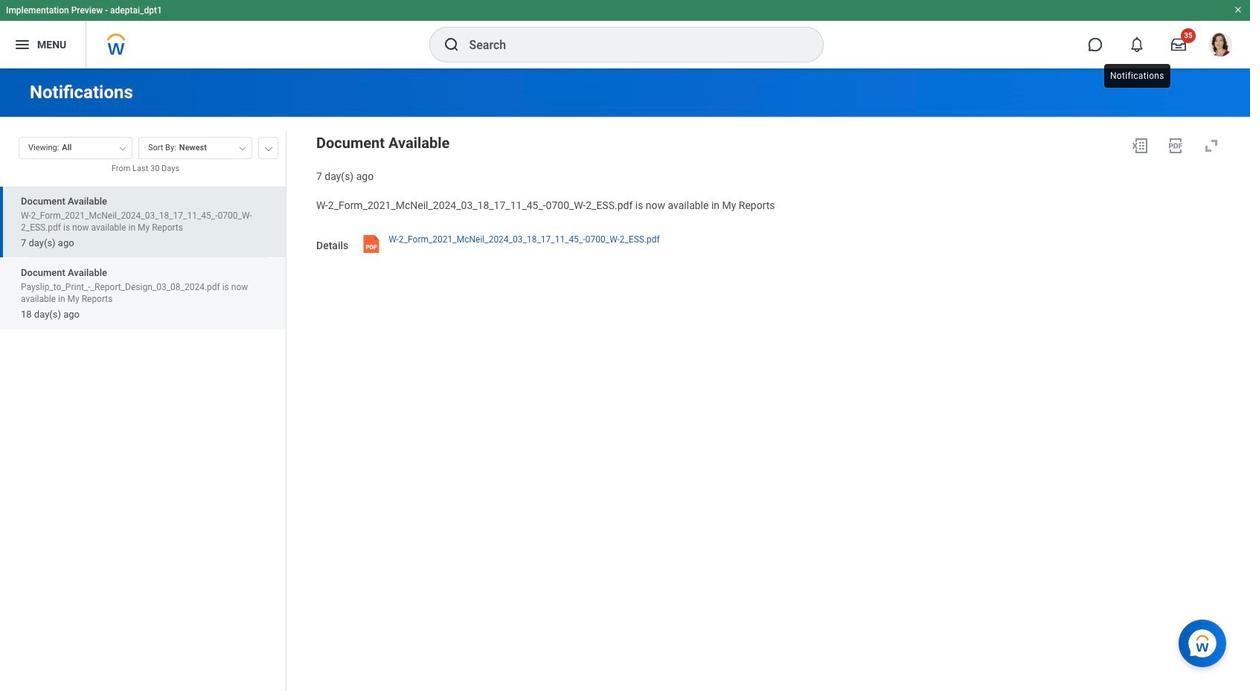 Task type: locate. For each thing, give the bounding box(es) containing it.
tab panel
[[0, 130, 286, 692]]

banner
[[0, 0, 1251, 69]]

close environment banner image
[[1235, 5, 1244, 14]]

inbox large image
[[1172, 37, 1187, 52]]

main content
[[0, 69, 1251, 692]]

export to excel image
[[1132, 137, 1150, 155]]

region
[[316, 131, 1227, 184]]

view printable version (pdf) image
[[1168, 137, 1185, 155]]

tooltip
[[1102, 61, 1174, 91]]

more image
[[264, 144, 273, 151]]



Task type: vqa. For each thing, say whether or not it's contained in the screenshot.
INBOX ITEMS list box
yes



Task type: describe. For each thing, give the bounding box(es) containing it.
justify image
[[13, 36, 31, 54]]

notifications large image
[[1130, 37, 1145, 52]]

inbox items list box
[[0, 186, 286, 692]]

Search Workday  search field
[[469, 28, 793, 61]]

search image
[[443, 36, 461, 54]]

fullscreen image
[[1203, 137, 1221, 155]]

profile logan mcneil image
[[1209, 33, 1233, 60]]



